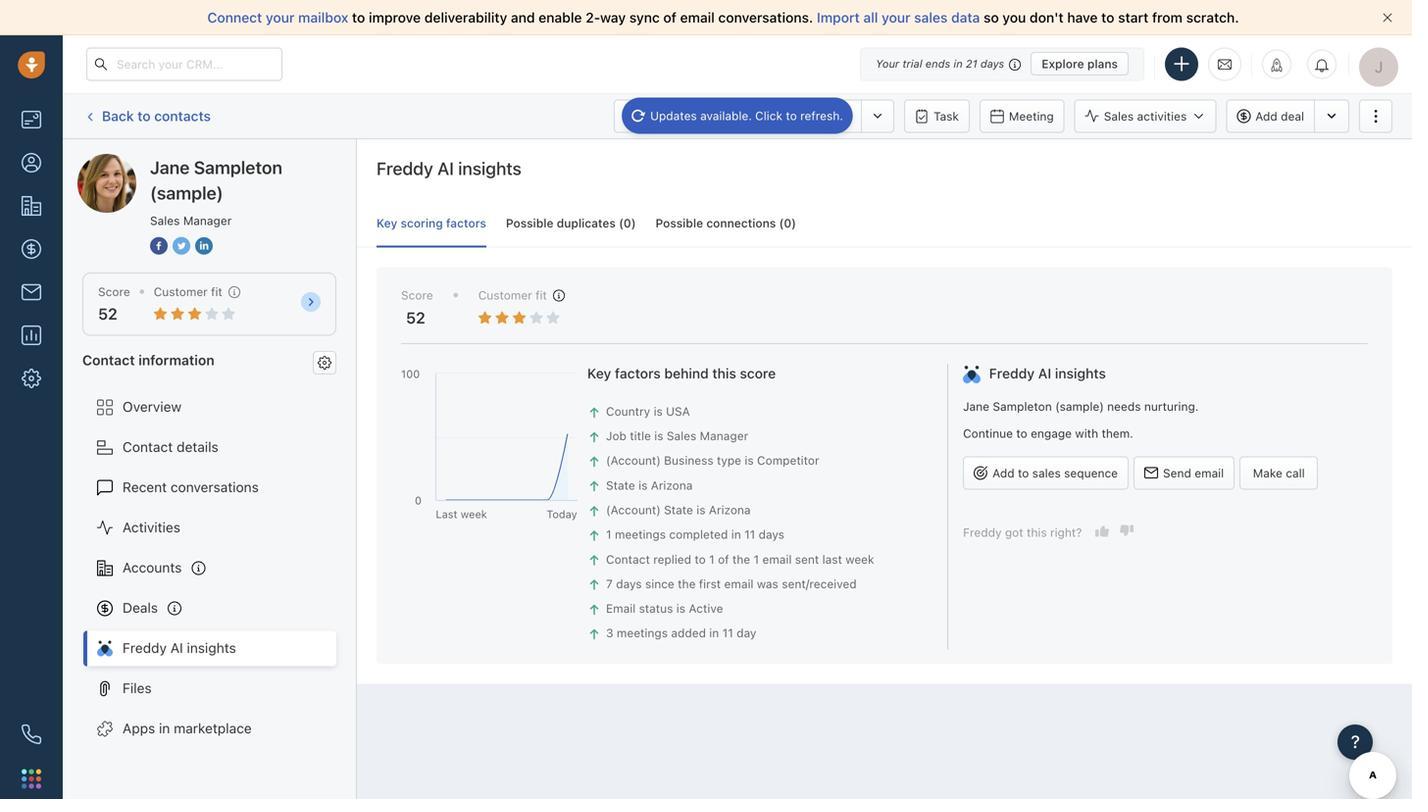 Task type: vqa. For each thing, say whether or not it's contained in the screenshot.
SMS
yes



Task type: describe. For each thing, give the bounding box(es) containing it.
contact information
[[82, 352, 215, 368]]

linkedin circled image
[[195, 235, 213, 256]]

1 vertical spatial freddy ai insights
[[989, 365, 1106, 381]]

twitter circled image
[[173, 235, 190, 256]]

sync
[[629, 9, 660, 26]]

trial
[[903, 57, 923, 70]]

in for completed
[[731, 528, 741, 542]]

is up 3 meetings added in 11 day
[[677, 602, 686, 615]]

engage
[[1031, 427, 1072, 440]]

improve
[[369, 9, 421, 26]]

from
[[1152, 9, 1183, 26]]

deals
[[123, 600, 158, 616]]

add to sales sequence button
[[963, 457, 1129, 490]]

is right title in the left of the page
[[654, 429, 664, 443]]

data
[[951, 9, 980, 26]]

7 days since the first email was sent/received
[[606, 577, 857, 591]]

you
[[1003, 9, 1026, 26]]

add for add deal
[[1256, 109, 1278, 123]]

competitor
[[757, 454, 820, 468]]

sales for sales manager
[[150, 214, 180, 228]]

don't
[[1030, 9, 1064, 26]]

0 vertical spatial (sample)
[[222, 153, 278, 170]]

make call
[[1253, 466, 1305, 480]]

0 horizontal spatial fit
[[211, 285, 222, 299]]

1 horizontal spatial insights
[[458, 158, 522, 179]]

0 vertical spatial week
[[461, 508, 487, 521]]

1 vertical spatial of
[[718, 552, 729, 566]]

to left "start"
[[1102, 9, 1115, 26]]

days for 1 meetings completed in 11 days
[[759, 528, 785, 542]]

possible connections (0)
[[656, 216, 796, 230]]

email image
[[1218, 56, 1232, 72]]

task
[[934, 109, 959, 123]]

send
[[1163, 466, 1192, 480]]

(0) for possible connections (0)
[[779, 216, 796, 230]]

sales inside button
[[1032, 466, 1061, 480]]

sent/received
[[782, 577, 857, 591]]

duplicates
[[557, 216, 616, 230]]

email down contact replied to 1 of the 1 email sent last week
[[724, 577, 754, 591]]

send email
[[1163, 466, 1224, 480]]

way
[[600, 9, 626, 26]]

0 vertical spatial arizona
[[651, 478, 693, 492]]

last
[[823, 552, 842, 566]]

updates
[[650, 109, 697, 123]]

freddy down deals
[[123, 640, 167, 656]]

meetings for completed
[[615, 528, 666, 542]]

updates available. click to refresh.
[[650, 109, 843, 123]]

21
[[966, 57, 978, 70]]

replied
[[653, 552, 692, 566]]

sampleton down contacts
[[151, 153, 218, 170]]

0 horizontal spatial customer fit
[[154, 285, 222, 299]]

have
[[1067, 9, 1098, 26]]

them.
[[1102, 427, 1134, 440]]

since
[[645, 577, 675, 591]]

0 vertical spatial state
[[606, 478, 635, 492]]

back
[[102, 108, 134, 124]]

email button
[[614, 100, 684, 133]]

country
[[606, 404, 650, 418]]

state is arizona
[[606, 478, 693, 492]]

meetings for added
[[617, 626, 668, 640]]

key factors behind this score
[[588, 365, 776, 381]]

last
[[436, 508, 458, 521]]

task button
[[904, 100, 970, 133]]

active
[[689, 602, 723, 615]]

2 vertical spatial sales
[[667, 429, 697, 443]]

(account) state is arizona
[[606, 503, 751, 517]]

start
[[1118, 9, 1149, 26]]

send email button
[[1134, 457, 1235, 490]]

sales manager
[[150, 214, 232, 228]]

plans
[[1088, 57, 1118, 71]]

phone image
[[22, 725, 41, 744]]

jane for continue to engage with them.
[[963, 400, 990, 414]]

sampleton for continue
[[993, 400, 1052, 414]]

to inside button
[[1018, 466, 1029, 480]]

phone element
[[12, 715, 51, 754]]

email for email status is active
[[606, 602, 636, 615]]

connect
[[207, 9, 262, 26]]

1 horizontal spatial manager
[[700, 429, 749, 443]]

activities
[[123, 519, 180, 536]]

business
[[664, 454, 714, 468]]

Search your CRM... text field
[[86, 48, 282, 81]]

back to contacts
[[102, 108, 211, 124]]

score
[[740, 365, 776, 381]]

possible duplicates (0)
[[506, 216, 636, 230]]

recent conversations
[[123, 479, 259, 495]]

email inside button
[[1195, 466, 1224, 480]]

last week
[[436, 508, 487, 521]]

in for added
[[709, 626, 719, 640]]

call
[[1286, 466, 1305, 480]]

scratch.
[[1186, 9, 1239, 26]]

2 your from the left
[[882, 9, 911, 26]]

0 vertical spatial ai
[[438, 158, 454, 179]]

continue to engage with them.
[[963, 427, 1134, 440]]

right?
[[1050, 526, 1082, 539]]

marketplace
[[174, 720, 252, 737]]

to left engage
[[1016, 427, 1028, 440]]

0 horizontal spatial this
[[712, 365, 736, 381]]

job title is sales manager
[[606, 429, 749, 443]]

behind
[[664, 365, 709, 381]]

meeting
[[1009, 109, 1054, 123]]

0 horizontal spatial insights
[[187, 640, 236, 656]]

to inside "link"
[[786, 109, 797, 123]]

sales for sales activities
[[1104, 109, 1134, 123]]

all
[[864, 9, 878, 26]]

key scoring factors
[[377, 216, 486, 230]]

make call button
[[1240, 457, 1318, 490]]

apps in marketplace
[[123, 720, 252, 737]]

is left the usa at the bottom of the page
[[654, 404, 663, 418]]

meeting button
[[980, 100, 1065, 133]]

2 horizontal spatial 1
[[754, 552, 759, 566]]

is up the (account) state is arizona
[[639, 478, 648, 492]]

0 horizontal spatial 52
[[98, 305, 117, 323]]

contact for contact replied to 1 of the 1 email sent last week
[[606, 552, 650, 566]]

your
[[876, 57, 900, 70]]

so
[[984, 9, 999, 26]]

possible duplicates (0) link
[[506, 199, 636, 248]]

freshworks switcher image
[[22, 769, 41, 789]]

52 button
[[98, 305, 117, 323]]

apps
[[123, 720, 155, 737]]

to down completed
[[695, 552, 706, 566]]

key scoring factors link
[[377, 199, 486, 248]]

close image
[[1383, 13, 1393, 23]]

2 vertical spatial ai
[[170, 640, 183, 656]]

details
[[177, 439, 218, 455]]

1 horizontal spatial 1
[[709, 552, 715, 566]]

email status is active
[[606, 602, 723, 615]]

mng settings image
[[318, 356, 332, 370]]

1 vertical spatial this
[[1027, 526, 1047, 539]]

add deal button
[[1226, 100, 1314, 133]]

added
[[671, 626, 706, 640]]

facebook circled image
[[150, 235, 168, 256]]

refresh.
[[800, 109, 843, 123]]

explore
[[1042, 57, 1084, 71]]



Task type: locate. For each thing, give the bounding box(es) containing it.
score 52 up '100'
[[401, 288, 433, 327]]

sales activities button
[[1075, 100, 1226, 133], [1075, 100, 1216, 133]]

add to sales sequence
[[993, 466, 1118, 480]]

with
[[1075, 427, 1099, 440]]

0 horizontal spatial sales
[[150, 214, 180, 228]]

customer fit down possible duplicates (0)
[[478, 288, 547, 302]]

key left scoring
[[377, 216, 397, 230]]

1 up 7
[[606, 528, 612, 542]]

1 (0) from the left
[[619, 216, 636, 230]]

fit down linkedin circled icon
[[211, 285, 222, 299]]

connections
[[706, 216, 776, 230]]

2 (account) from the top
[[606, 503, 661, 517]]

jane down back
[[117, 153, 147, 170]]

manager up type
[[700, 429, 749, 443]]

0 horizontal spatial email
[[606, 602, 636, 615]]

(0) inside 'link'
[[779, 216, 796, 230]]

0 horizontal spatial (0)
[[619, 216, 636, 230]]

jane for sales manager
[[150, 157, 190, 178]]

0 vertical spatial days
[[981, 57, 1005, 70]]

contact up "recent" at bottom left
[[123, 439, 173, 455]]

was
[[757, 577, 779, 591]]

score down scoring
[[401, 288, 433, 302]]

sales
[[914, 9, 948, 26], [1032, 466, 1061, 480]]

add
[[1256, 109, 1278, 123], [993, 466, 1015, 480]]

1 vertical spatial manager
[[700, 429, 749, 443]]

0 horizontal spatial score 52
[[98, 285, 130, 323]]

1 (account) from the top
[[606, 454, 661, 468]]

sampleton up sales manager
[[194, 157, 282, 178]]

0 horizontal spatial sales
[[914, 9, 948, 26]]

2 horizontal spatial insights
[[1055, 365, 1106, 381]]

today
[[547, 508, 577, 521]]

in left the 21
[[954, 57, 963, 70]]

2 vertical spatial contact
[[606, 552, 650, 566]]

1 horizontal spatial week
[[846, 552, 874, 566]]

(0)
[[619, 216, 636, 230], [779, 216, 796, 230]]

insights up marketplace
[[187, 640, 236, 656]]

the up 7 days since the first email was sent/received
[[733, 552, 750, 566]]

jane sampleton (sample) needs nurturing.
[[963, 400, 1199, 414]]

is
[[654, 404, 663, 418], [654, 429, 664, 443], [745, 454, 754, 468], [639, 478, 648, 492], [697, 503, 706, 517], [677, 602, 686, 615]]

1 horizontal spatial factors
[[615, 365, 661, 381]]

add left deal
[[1256, 109, 1278, 123]]

ends
[[926, 57, 951, 70]]

1 horizontal spatial arizona
[[709, 503, 751, 517]]

email right the sync
[[680, 9, 715, 26]]

sampleton inside jane sampleton (sample)
[[194, 157, 282, 178]]

week right the last at the left
[[461, 508, 487, 521]]

1 vertical spatial ai
[[1038, 365, 1052, 381]]

1 horizontal spatial sales
[[667, 429, 697, 443]]

0 vertical spatial manager
[[183, 214, 232, 228]]

score up 52 'button'
[[98, 285, 130, 299]]

key for key scoring factors
[[377, 216, 397, 230]]

0 vertical spatial this
[[712, 365, 736, 381]]

this left score at right top
[[712, 365, 736, 381]]

(account) business type is competitor
[[606, 454, 820, 468]]

1 horizontal spatial add
[[1256, 109, 1278, 123]]

email up 3
[[606, 602, 636, 615]]

days right the 21
[[981, 57, 1005, 70]]

0 horizontal spatial add
[[993, 466, 1015, 480]]

back to contacts link
[[82, 101, 212, 132]]

0 horizontal spatial 11
[[723, 626, 733, 640]]

contact for contact information
[[82, 352, 135, 368]]

completed
[[669, 528, 728, 542]]

0 horizontal spatial your
[[266, 9, 295, 26]]

(account) down state is arizona
[[606, 503, 661, 517]]

email right send on the bottom right
[[1195, 466, 1224, 480]]

2-
[[586, 9, 600, 26]]

1 vertical spatial key
[[588, 365, 611, 381]]

0 vertical spatial sales
[[914, 9, 948, 26]]

click
[[755, 109, 783, 123]]

1 vertical spatial state
[[664, 503, 693, 517]]

1 horizontal spatial days
[[759, 528, 785, 542]]

first
[[699, 577, 721, 591]]

0 vertical spatial of
[[663, 9, 677, 26]]

possible inside 'link'
[[656, 216, 703, 230]]

jane up continue
[[963, 400, 990, 414]]

customer fit down twitter circled image
[[154, 285, 222, 299]]

usa
[[666, 404, 690, 418]]

is right type
[[745, 454, 754, 468]]

add deal
[[1256, 109, 1304, 123]]

1 vertical spatial (sample)
[[150, 182, 223, 204]]

scoring
[[401, 216, 443, 230]]

your right all
[[882, 9, 911, 26]]

status
[[639, 602, 673, 615]]

1 horizontal spatial jane
[[150, 157, 190, 178]]

2 vertical spatial (sample)
[[1055, 400, 1104, 414]]

of right the sync
[[663, 9, 677, 26]]

0 vertical spatial key
[[377, 216, 397, 230]]

7
[[606, 577, 613, 591]]

to right mailbox at left top
[[352, 9, 365, 26]]

1 horizontal spatial 52
[[406, 308, 425, 327]]

11 left day
[[723, 626, 733, 640]]

1 horizontal spatial the
[[733, 552, 750, 566]]

1 vertical spatial insights
[[1055, 365, 1106, 381]]

key
[[377, 216, 397, 230], [588, 365, 611, 381]]

customer fit
[[154, 285, 222, 299], [478, 288, 547, 302]]

1 vertical spatial factors
[[615, 365, 661, 381]]

sales down continue to engage with them.
[[1032, 466, 1061, 480]]

make
[[1253, 466, 1283, 480]]

email left call button
[[643, 109, 673, 123]]

2 vertical spatial freddy ai insights
[[123, 640, 236, 656]]

1 up was
[[754, 552, 759, 566]]

conversations
[[171, 479, 259, 495]]

(sample)
[[222, 153, 278, 170], [150, 182, 223, 204], [1055, 400, 1104, 414]]

freddy ai insights down deals
[[123, 640, 236, 656]]

(account)
[[606, 454, 661, 468], [606, 503, 661, 517]]

your
[[266, 9, 295, 26], [882, 9, 911, 26]]

freddy ai insights up jane sampleton (sample) needs nurturing. in the right bottom of the page
[[989, 365, 1106, 381]]

1 horizontal spatial score
[[401, 288, 433, 302]]

meetings
[[615, 528, 666, 542], [617, 626, 668, 640]]

freddy ai insights
[[377, 158, 522, 179], [989, 365, 1106, 381], [123, 640, 236, 656]]

manager up linkedin circled icon
[[183, 214, 232, 228]]

1 vertical spatial email
[[606, 602, 636, 615]]

1 vertical spatial week
[[846, 552, 874, 566]]

job
[[606, 429, 627, 443]]

factors up country
[[615, 365, 661, 381]]

state down job
[[606, 478, 635, 492]]

enable
[[539, 9, 582, 26]]

52 up contact information
[[98, 305, 117, 323]]

customer down twitter circled image
[[154, 285, 208, 299]]

contact details
[[123, 439, 218, 455]]

100
[[401, 368, 420, 380]]

0 horizontal spatial possible
[[506, 216, 554, 230]]

1 vertical spatial arizona
[[709, 503, 751, 517]]

freddy up continue
[[989, 365, 1035, 381]]

import all your sales data link
[[817, 9, 984, 26]]

0 horizontal spatial customer
[[154, 285, 208, 299]]

day
[[737, 626, 757, 640]]

is up completed
[[697, 503, 706, 517]]

1 horizontal spatial customer
[[478, 288, 532, 302]]

1 your from the left
[[266, 9, 295, 26]]

information
[[138, 352, 215, 368]]

arizona up the (account) state is arizona
[[651, 478, 693, 492]]

conversations.
[[718, 9, 813, 26]]

(0) right duplicates
[[619, 216, 636, 230]]

2 horizontal spatial sales
[[1104, 109, 1134, 123]]

ai
[[438, 158, 454, 179], [1038, 365, 1052, 381], [170, 640, 183, 656]]

email for email
[[643, 109, 673, 123]]

the
[[733, 552, 750, 566], [678, 577, 696, 591]]

(account) for (account) business type is competitor
[[606, 454, 661, 468]]

email inside button
[[643, 109, 673, 123]]

state
[[606, 478, 635, 492], [664, 503, 693, 517]]

1 horizontal spatial possible
[[656, 216, 703, 230]]

0 vertical spatial the
[[733, 552, 750, 566]]

1 horizontal spatial state
[[664, 503, 693, 517]]

0 horizontal spatial score
[[98, 285, 130, 299]]

ai up jane sampleton (sample) needs nurturing. in the right bottom of the page
[[1038, 365, 1052, 381]]

freddy got this right?
[[963, 526, 1082, 539]]

0 horizontal spatial ai
[[170, 640, 183, 656]]

2 horizontal spatial ai
[[1038, 365, 1052, 381]]

overview
[[123, 399, 182, 415]]

arizona up completed
[[709, 503, 751, 517]]

0 horizontal spatial days
[[616, 577, 642, 591]]

freddy left got
[[963, 526, 1002, 539]]

1 horizontal spatial customer fit
[[478, 288, 547, 302]]

in right the apps
[[159, 720, 170, 737]]

key up country
[[588, 365, 611, 381]]

sales down the usa at the bottom of the page
[[667, 429, 697, 443]]

1 vertical spatial sales
[[1032, 466, 1061, 480]]

in up contact replied to 1 of the 1 email sent last week
[[731, 528, 741, 542]]

in right added
[[709, 626, 719, 640]]

0 horizontal spatial the
[[678, 577, 696, 591]]

to right click
[[786, 109, 797, 123]]

sales left data
[[914, 9, 948, 26]]

sales
[[1104, 109, 1134, 123], [150, 214, 180, 228], [667, 429, 697, 443]]

sales left activities
[[1104, 109, 1134, 123]]

0 horizontal spatial of
[[663, 9, 677, 26]]

possible for possible connections (0)
[[656, 216, 703, 230]]

days right 7
[[616, 577, 642, 591]]

meetings down status in the left of the page
[[617, 626, 668, 640]]

days up contact replied to 1 of the 1 email sent last week
[[759, 528, 785, 542]]

52 up '100'
[[406, 308, 425, 327]]

possible left connections
[[656, 216, 703, 230]]

of up 7 days since the first email was sent/received
[[718, 552, 729, 566]]

1 vertical spatial add
[[993, 466, 1015, 480]]

the left first
[[678, 577, 696, 591]]

(sample) for sales manager
[[150, 182, 223, 204]]

make call link
[[1240, 457, 1318, 500]]

0 horizontal spatial 1
[[606, 528, 612, 542]]

sales up facebook circled image
[[150, 214, 180, 228]]

1 horizontal spatial this
[[1027, 526, 1047, 539]]

possible left duplicates
[[506, 216, 554, 230]]

11 up contact replied to 1 of the 1 email sent last week
[[745, 528, 755, 542]]

0 horizontal spatial state
[[606, 478, 635, 492]]

1 vertical spatial days
[[759, 528, 785, 542]]

to right back
[[138, 108, 151, 124]]

jane inside jane sampleton (sample)
[[150, 157, 190, 178]]

ai up apps in marketplace
[[170, 640, 183, 656]]

(0) right connections
[[779, 216, 796, 230]]

0 vertical spatial 11
[[745, 528, 755, 542]]

jane sampleton (sample) down contacts
[[117, 153, 278, 170]]

possible for possible duplicates (0)
[[506, 216, 554, 230]]

needs
[[1108, 400, 1141, 414]]

1 horizontal spatial key
[[588, 365, 611, 381]]

2 horizontal spatial freddy ai insights
[[989, 365, 1106, 381]]

add down continue
[[993, 466, 1015, 480]]

2 vertical spatial days
[[616, 577, 642, 591]]

this right got
[[1027, 526, 1047, 539]]

(account) down title in the left of the page
[[606, 454, 661, 468]]

score 52 up contact information
[[98, 285, 130, 323]]

2 (0) from the left
[[779, 216, 796, 230]]

contact down 52 'button'
[[82, 352, 135, 368]]

email up was
[[763, 552, 792, 566]]

11 for day
[[723, 626, 733, 640]]

contacts
[[154, 108, 211, 124]]

connect your mailbox to improve deliverability and enable 2-way sync of email conversations. import all your sales data so you don't have to start from scratch.
[[207, 9, 1239, 26]]

2 horizontal spatial days
[[981, 57, 1005, 70]]

available.
[[700, 109, 752, 123]]

0 vertical spatial sales
[[1104, 109, 1134, 123]]

(account) for (account) state is arizona
[[606, 503, 661, 517]]

sampleton up continue to engage with them.
[[993, 400, 1052, 414]]

connect your mailbox link
[[207, 9, 352, 26]]

factors right scoring
[[446, 216, 486, 230]]

0 horizontal spatial factors
[[446, 216, 486, 230]]

0 vertical spatial insights
[[458, 158, 522, 179]]

1 horizontal spatial sales
[[1032, 466, 1061, 480]]

contact for contact details
[[123, 439, 173, 455]]

continue
[[963, 427, 1013, 440]]

manager
[[183, 214, 232, 228], [700, 429, 749, 443]]

1 possible from the left
[[506, 216, 554, 230]]

2 possible from the left
[[656, 216, 703, 230]]

sequence
[[1064, 466, 1118, 480]]

score
[[98, 285, 130, 299], [401, 288, 433, 302]]

jane
[[117, 153, 147, 170], [150, 157, 190, 178], [963, 400, 990, 414]]

0 vertical spatial freddy ai insights
[[377, 158, 522, 179]]

1 up first
[[709, 552, 715, 566]]

0 vertical spatial (account)
[[606, 454, 661, 468]]

insights up jane sampleton (sample) needs nurturing. in the right bottom of the page
[[1055, 365, 1106, 381]]

week right last
[[846, 552, 874, 566]]

11 for days
[[745, 528, 755, 542]]

accounts
[[123, 560, 182, 576]]

0 horizontal spatial manager
[[183, 214, 232, 228]]

3 meetings added in 11 day
[[606, 626, 757, 640]]

call link
[[693, 100, 754, 133]]

0 vertical spatial meetings
[[615, 528, 666, 542]]

your left mailbox at left top
[[266, 9, 295, 26]]

to down continue to engage with them.
[[1018, 466, 1029, 480]]

ai up key scoring factors link
[[438, 158, 454, 179]]

add for add to sales sequence
[[993, 466, 1015, 480]]

customer down possible duplicates (0)
[[478, 288, 532, 302]]

contact replied to 1 of the 1 email sent last week
[[606, 552, 874, 566]]

freddy up scoring
[[377, 158, 433, 179]]

activities
[[1137, 109, 1187, 123]]

2 vertical spatial insights
[[187, 640, 236, 656]]

key for key factors behind this score
[[588, 365, 611, 381]]

1 vertical spatial the
[[678, 577, 696, 591]]

0 vertical spatial email
[[643, 109, 673, 123]]

freddy ai insights up key scoring factors link
[[377, 158, 522, 179]]

explore plans
[[1042, 57, 1118, 71]]

sampleton for sales
[[194, 157, 282, 178]]

1 horizontal spatial score 52
[[401, 288, 433, 327]]

1 horizontal spatial fit
[[536, 288, 547, 302]]

0 vertical spatial add
[[1256, 109, 1278, 123]]

(0) for possible duplicates (0)
[[619, 216, 636, 230]]

0 horizontal spatial jane
[[117, 153, 147, 170]]

0 horizontal spatial freddy ai insights
[[123, 640, 236, 656]]

1 horizontal spatial freddy ai insights
[[377, 158, 522, 179]]

contact up 7
[[606, 552, 650, 566]]

52
[[98, 305, 117, 323], [406, 308, 425, 327]]

country is usa
[[606, 404, 690, 418]]

email
[[680, 9, 715, 26], [1195, 466, 1224, 480], [763, 552, 792, 566], [724, 577, 754, 591]]

days for your trial ends in 21 days
[[981, 57, 1005, 70]]

insights up key scoring factors on the left of page
[[458, 158, 522, 179]]

0 vertical spatial contact
[[82, 352, 135, 368]]

updates available. click to refresh. link
[[622, 98, 853, 134]]

jane sampleton (sample) up sales manager
[[150, 157, 282, 204]]

2 horizontal spatial jane
[[963, 400, 990, 414]]

1 meetings completed in 11 days
[[606, 528, 785, 542]]

in for ends
[[954, 57, 963, 70]]

your trial ends in 21 days
[[876, 57, 1005, 70]]

1 vertical spatial contact
[[123, 439, 173, 455]]

(sample) for continue to engage with them.
[[1055, 400, 1104, 414]]

explore plans link
[[1031, 52, 1129, 76]]

1 vertical spatial meetings
[[617, 626, 668, 640]]

meetings up replied
[[615, 528, 666, 542]]

recent
[[123, 479, 167, 495]]

state up 1 meetings completed in 11 days
[[664, 503, 693, 517]]



